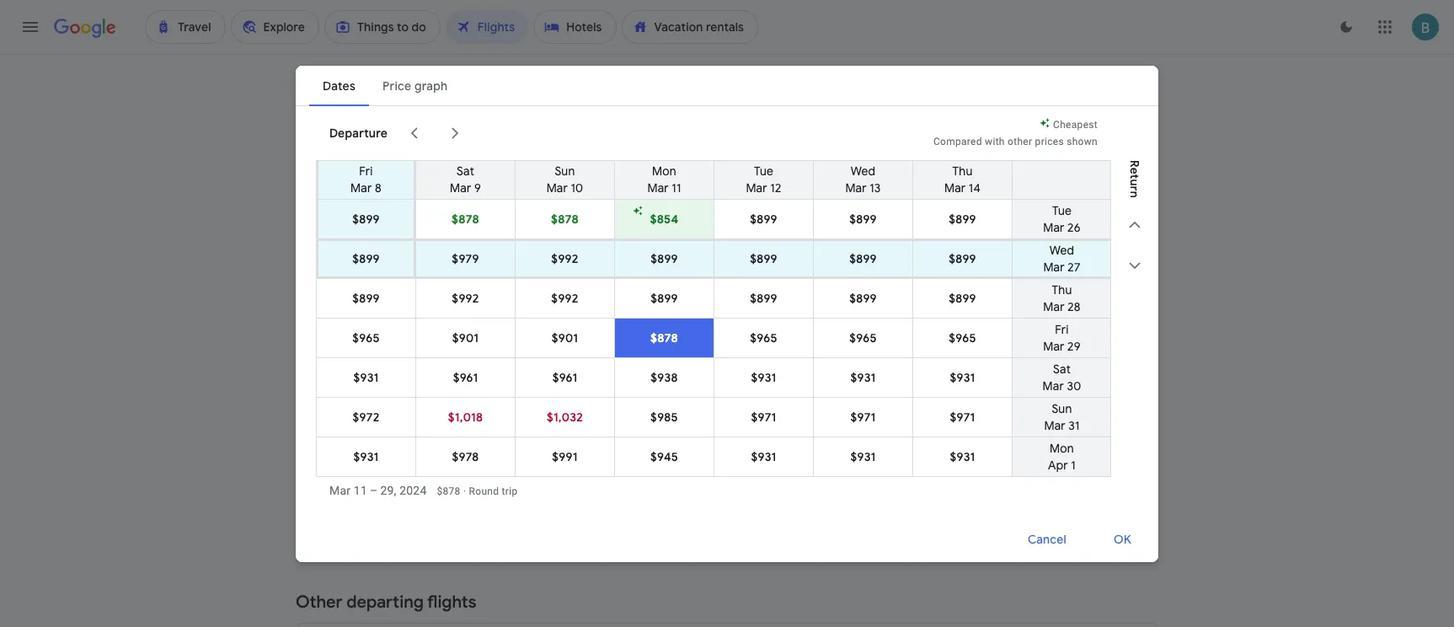Task type: describe. For each thing, give the bounding box(es) containing it.
$978 button
[[416, 437, 515, 476]]

round for $1,160
[[1045, 383, 1072, 395]]

$1,646 round trip
[[1045, 426, 1091, 458]]

find the best price region
[[296, 237, 1159, 281]]

wed inside tue mar 26 wed mar 27 thu mar 28 fri mar 29 sat mar 30 sun mar 31 mon apr 1
[[1050, 242, 1075, 257]]

·
[[463, 485, 466, 497]]

12 inside tue mar 12
[[771, 180, 782, 195]]

kg for 784
[[878, 362, 893, 379]]

mon inside tue mar 26 wed mar 27 thu mar 28 fri mar 29 sat mar 30 sun mar 31 mon apr 1
[[1050, 440, 1074, 456]]

r
[[1128, 160, 1143, 167]]

learn more about tracked prices image
[[397, 246, 412, 261]]

other
[[296, 592, 343, 613]]

mar inside sun mar 10
[[547, 180, 568, 195]]

0 vertical spatial prices
[[1035, 135, 1064, 147]]

other
[[1008, 135, 1033, 147]]

1 button
[[415, 78, 482, 108]]

charges
[[782, 319, 820, 331]]

31
[[1069, 418, 1080, 433]]

1 left stop
[[734, 362, 740, 379]]

1 and from the left
[[406, 319, 423, 331]]

trip for $1,646
[[1075, 447, 1091, 458]]

sort by:
[[1088, 317, 1132, 332]]

connecting airports button
[[888, 169, 1040, 196]]

taxes
[[625, 319, 651, 331]]

fri inside fri mar 8
[[359, 163, 373, 178]]

connecting
[[899, 174, 964, 190]]

– inside 14 hr 30 min – cdg
[[647, 446, 653, 458]]

scroll right image
[[445, 123, 465, 143]]

29 inside tue mar 26 wed mar 27 thu mar 28 fri mar 29 sat mar 30 sun mar 31 mon apr 1
[[1068, 338, 1081, 354]]

1646 US dollars text field
[[1050, 426, 1091, 442]]

$1,032
[[547, 409, 583, 424]]

departing for other
[[347, 592, 424, 613]]

55
[[659, 362, 674, 379]]

prices
[[514, 319, 544, 331]]

$978
[[452, 449, 479, 464]]

1 stop
[[734, 362, 770, 379]]

mar inside wed mar 13
[[846, 180, 867, 195]]

29 inside 29 hr 55 min cdg
[[625, 362, 640, 379]]

sat inside tue mar 26 wed mar 27 thu mar 28 fri mar 29 sat mar 30 sun mar 31 mon apr 1
[[1053, 361, 1071, 376]]

with
[[985, 135, 1005, 147]]

784 kg co avg emissions
[[852, 362, 921, 395]]

mar inside thu mar 14
[[945, 180, 966, 195]]

icn
[[796, 383, 814, 394]]

2 $965 button from the left
[[715, 318, 813, 357]]

airports
[[967, 174, 1012, 190]]

3 $971 button from the left
[[914, 397, 1012, 436]]

by:
[[1115, 317, 1132, 332]]

1 horizontal spatial $878 button
[[516, 199, 614, 238]]

$878 down 10
[[551, 211, 579, 226]]

sat mar 9
[[450, 163, 481, 195]]

layover (1 of 1) is a 12 hr 50 min overnight layover at incheon international airport in seoul. element
[[734, 382, 844, 395]]

airlines button
[[475, 169, 555, 196]]

$991
[[552, 449, 578, 464]]

bags
[[572, 174, 600, 190]]

Arrival time: 2:55 PM. text field
[[438, 426, 487, 442]]

$979
[[452, 251, 479, 266]]

bags button
[[562, 169, 628, 196]]

hr for 50
[[749, 383, 759, 394]]

1 $961 button from the left
[[416, 358, 515, 397]]

view price history
[[1002, 528, 1104, 543]]

mar inside fri mar 8
[[351, 180, 372, 195]]

12 inside main content
[[734, 383, 746, 394]]

emissions inside 717 kg co 2 -6% emissions
[[873, 447, 921, 459]]

11 – 29, inside find the best price region
[[447, 246, 484, 261]]

8:25 am
[[374, 426, 424, 442]]

$1,160
[[1052, 362, 1091, 379]]

$971 for second $971 button from the left
[[851, 409, 876, 424]]

ok button
[[1094, 519, 1152, 560]]

min for 55
[[677, 362, 700, 379]]

apply.
[[909, 319, 937, 331]]

$878 right taxes
[[651, 330, 678, 345]]

graph
[[1109, 244, 1142, 260]]

$985
[[651, 409, 678, 424]]

ok
[[1114, 532, 1132, 547]]

required
[[583, 319, 622, 331]]

$979 button
[[416, 241, 515, 276]]

4 $965 button from the left
[[914, 318, 1012, 357]]

tue for 26
[[1053, 203, 1072, 218]]

1 $971 button from the left
[[715, 397, 813, 436]]

price for price graph
[[1078, 244, 1106, 260]]

14 hr 30 min – cdg
[[625, 426, 699, 458]]

best
[[296, 293, 331, 314]]

flights for other departing flights
[[427, 592, 477, 613]]

717
[[852, 426, 872, 442]]

passenger assistance button
[[939, 319, 1043, 331]]

4 $965 from the left
[[949, 330, 977, 345]]

why these options? image
[[489, 318, 504, 333]]

2 $971 button from the left
[[814, 397, 913, 436]]

9
[[474, 180, 481, 195]]

none search field containing all filters
[[296, 78, 1159, 223]]

nonstop
[[734, 426, 787, 442]]

1 vertical spatial mar 11 – 29, 2024
[[330, 483, 427, 497]]

t
[[1128, 174, 1143, 179]]

track prices
[[324, 246, 393, 261]]

view
[[1002, 528, 1030, 543]]

$1,160 round trip
[[1045, 362, 1091, 395]]

date grid
[[961, 244, 1013, 260]]

$961 for 2nd $961 button from left
[[553, 370, 578, 385]]

mar inside sat mar 9
[[450, 180, 471, 195]]

0 vertical spatial price
[[380, 319, 403, 331]]

scroll down image
[[1125, 255, 1145, 275]]

2 $961 button from the left
[[516, 358, 614, 397]]

hr for 55
[[643, 362, 656, 379]]

hr for 30
[[641, 426, 654, 442]]

times
[[719, 174, 752, 190]]

2024 inside find the best price region
[[487, 246, 516, 261]]

date
[[961, 244, 987, 260]]

assistance
[[992, 319, 1043, 331]]

fri mar 8
[[351, 163, 382, 195]]

all filters button
[[296, 169, 391, 196]]

$1,032 button
[[516, 397, 614, 436]]

bag fees button
[[843, 319, 883, 331]]

jal
[[374, 446, 392, 458]]

1 $965 from the left
[[353, 330, 380, 345]]

ranked
[[296, 319, 331, 331]]

sat inside sat mar 9
[[457, 163, 475, 178]]

Return text field
[[1028, 115, 1106, 161]]

$1,646
[[1050, 426, 1091, 442]]

1 vertical spatial 11 – 29,
[[354, 483, 397, 497]]

28
[[1068, 299, 1081, 314]]

$1,018 button
[[416, 397, 515, 436]]

kg for 717
[[875, 426, 890, 442]]

30 inside tue mar 26 wed mar 27 thu mar 28 fri mar 29 sat mar 30 sun mar 31 mon apr 1
[[1067, 378, 1082, 393]]

emissions button
[[788, 169, 882, 196]]

emissions inside 784 kg co avg emissions
[[873, 383, 921, 395]]

2 fees from the left
[[863, 319, 883, 331]]

flights for best departing flights
[[416, 293, 465, 314]]

30 inside 14 hr 30 min – cdg
[[657, 426, 673, 442]]

2 $965 from the left
[[750, 330, 778, 345]]

2 horizontal spatial $878 button
[[615, 318, 714, 357]]

may
[[886, 319, 906, 331]]

co for 784
[[896, 362, 917, 379]]

$878 · round trip
[[437, 485, 518, 497]]

bag
[[843, 319, 860, 331]]

tue mar 12
[[746, 163, 782, 195]]

sort by: button
[[1082, 309, 1159, 340]]

0 horizontal spatial $878 button
[[416, 199, 515, 238]]

1160 US dollars text field
[[1052, 362, 1091, 379]]

6%
[[856, 447, 870, 459]]

$854 button
[[615, 199, 714, 238]]

14 inside 14 hr 30 min – cdg
[[625, 426, 638, 442]]

u
[[1128, 179, 1143, 186]]

tue for 12
[[754, 163, 774, 178]]

6:30 pm
[[437, 362, 487, 379]]

avg
[[852, 383, 870, 395]]



Task type: locate. For each thing, give the bounding box(es) containing it.
based
[[333, 319, 362, 331]]

$965 down best departing flights
[[353, 330, 380, 345]]

0 horizontal spatial 11 – 29,
[[354, 483, 397, 497]]

mar 11 – 29, 2024 down jal
[[330, 483, 427, 497]]

prices right other
[[1035, 135, 1064, 147]]

kg right 717 at the right of page
[[875, 426, 890, 442]]

1 vertical spatial round
[[1045, 447, 1072, 458]]

0 horizontal spatial mon
[[652, 163, 677, 178]]

mar 11 – 29, 2024
[[422, 246, 516, 261], [330, 483, 427, 497]]

sun mar 10
[[547, 163, 584, 195]]

2024
[[487, 246, 516, 261], [400, 483, 427, 497]]

mar inside mon mar 11
[[648, 180, 669, 195]]

tue
[[754, 163, 774, 178], [1053, 203, 1072, 218]]

3 $971 from the left
[[950, 409, 976, 424]]

1 vertical spatial kg
[[875, 426, 890, 442]]

$965 button up 784
[[814, 318, 913, 357]]

1 horizontal spatial $961 button
[[516, 358, 614, 397]]

$931 button
[[317, 358, 416, 397], [715, 358, 813, 397], [814, 358, 913, 397], [914, 358, 1012, 397], [317, 437, 416, 476], [715, 437, 813, 476], [814, 437, 913, 476], [914, 437, 1012, 476]]

thu inside thu mar 14
[[953, 163, 973, 178]]

14 inside thu mar 14
[[969, 180, 981, 195]]

price inside "button"
[[1078, 244, 1106, 260]]

$945
[[651, 449, 678, 464]]

passenger
[[939, 319, 989, 331]]

compared
[[934, 135, 983, 147]]

29 up $1,160 text box
[[1068, 338, 1081, 354]]

thu inside tue mar 26 wed mar 27 thu mar 28 fri mar 29 sat mar 30 sun mar 31 mon apr 1
[[1052, 282, 1072, 297]]

1 inside popup button
[[445, 86, 452, 99]]

sat up 9
[[457, 163, 475, 178]]

1 vertical spatial –
[[647, 446, 653, 458]]

2 horizontal spatial $971
[[950, 409, 976, 424]]

thu down compared
[[953, 163, 973, 178]]

any dates
[[589, 246, 646, 261]]

$965 button down best departing flights
[[317, 318, 416, 357]]

– inside 8:25 am – 2:55 pm jal
[[427, 426, 435, 442]]

prices left learn more about tracked prices icon at the left top
[[358, 246, 393, 261]]

shown
[[1067, 135, 1098, 147]]

cdg inside 14 hr 30 min – cdg
[[653, 446, 674, 458]]

12 down 1 stop flight. element
[[734, 383, 746, 394]]

kg inside 784 kg co avg emissions
[[878, 362, 893, 379]]

$961 for 2nd $961 button from the right
[[453, 370, 478, 385]]

sun up 31 on the bottom right
[[1052, 401, 1073, 416]]

round down the $1,646
[[1045, 447, 1072, 458]]

stops button
[[398, 169, 468, 196]]

0 horizontal spatial 30
[[657, 426, 673, 442]]

trip inside $1,160 round trip
[[1075, 383, 1091, 395]]

nonstop flight. element
[[734, 426, 787, 445]]

$878 button up 55
[[615, 318, 714, 357]]

1 vertical spatial thu
[[1052, 282, 1072, 297]]

1 $971 from the left
[[751, 409, 777, 424]]

tue inside tue mar 26 wed mar 27 thu mar 28 fri mar 29 sat mar 30 sun mar 31 mon apr 1
[[1053, 203, 1072, 218]]

1 horizontal spatial sat
[[1053, 361, 1071, 376]]

1 horizontal spatial fri
[[1055, 322, 1069, 337]]

1 vertical spatial sun
[[1052, 401, 1073, 416]]

emissions right avg
[[873, 383, 921, 395]]

Departure time: 8:35 PM. text field
[[374, 362, 423, 379]]

1 vertical spatial 2024
[[400, 483, 427, 497]]

for
[[685, 319, 699, 331]]

sun inside tue mar 26 wed mar 27 thu mar 28 fri mar 29 sat mar 30 sun mar 31 mon apr 1
[[1052, 401, 1073, 416]]

0 vertical spatial wed
[[851, 163, 876, 178]]

2 $971 from the left
[[851, 409, 876, 424]]

mar inside tue mar 12
[[746, 180, 768, 195]]

1 horizontal spatial $971 button
[[814, 397, 913, 436]]

optional
[[740, 319, 779, 331]]

2 $901 from the left
[[552, 330, 578, 345]]

trip
[[1075, 383, 1091, 395], [1075, 447, 1091, 458], [502, 485, 518, 497]]

$971 for 1st $971 button from the right
[[950, 409, 976, 424]]

0 vertical spatial price
[[645, 174, 674, 190]]

co right 717 at the right of page
[[893, 426, 914, 442]]

hr inside 29 hr 55 min cdg
[[643, 362, 656, 379]]

departing for best
[[335, 293, 412, 314]]

8:35 pm
[[374, 362, 423, 379]]

0 vertical spatial fri
[[359, 163, 373, 178]]

30 up 31 on the bottom right
[[1067, 378, 1082, 393]]

2 round from the top
[[1045, 447, 1072, 458]]

1 horizontal spatial $901
[[552, 330, 578, 345]]

$945 button
[[615, 437, 714, 476]]

0 horizontal spatial price
[[645, 174, 674, 190]]

min down $985
[[677, 426, 699, 442]]

0 horizontal spatial $971
[[751, 409, 777, 424]]

min right 55
[[677, 362, 700, 379]]

0 horizontal spatial prices
[[358, 246, 393, 261]]

1 horizontal spatial price
[[1078, 244, 1106, 260]]

$901
[[452, 330, 479, 345], [552, 330, 578, 345]]

1 horizontal spatial sun
[[1052, 401, 1073, 416]]

0 vertical spatial 29
[[1068, 338, 1081, 354]]

thu up 28
[[1052, 282, 1072, 297]]

0 vertical spatial trip
[[1075, 383, 1091, 395]]

0 vertical spatial min
[[677, 362, 700, 379]]

2 emissions from the top
[[873, 447, 921, 459]]

0 horizontal spatial sun
[[555, 163, 575, 178]]

wed up 13
[[851, 163, 876, 178]]

hr down $985
[[641, 426, 654, 442]]

main content
[[296, 237, 1159, 627]]

1 vertical spatial hr
[[749, 383, 759, 394]]

$992 up convenience
[[452, 290, 479, 306]]

1 horizontal spatial tue
[[1053, 203, 1072, 218]]

$899
[[352, 211, 380, 226], [750, 211, 778, 226], [850, 211, 877, 226], [949, 211, 977, 226], [352, 251, 380, 266], [651, 251, 678, 266], [750, 251, 778, 266], [850, 251, 877, 266], [949, 251, 977, 266], [352, 290, 380, 306], [651, 290, 678, 306], [750, 290, 778, 306], [850, 290, 877, 306], [949, 290, 977, 306]]

0 vertical spatial 14
[[969, 180, 981, 195]]

convenience
[[426, 319, 485, 331]]

kg inside 717 kg co 2 -6% emissions
[[875, 426, 890, 442]]

$901 button right why these options? image
[[516, 318, 614, 357]]

0 vertical spatial departing
[[335, 293, 412, 314]]

$1,018
[[448, 409, 483, 424]]

min right 50
[[776, 383, 794, 394]]

hr left 50
[[749, 383, 759, 394]]

and left bag
[[822, 319, 840, 331]]

$961 button
[[416, 358, 515, 397], [516, 358, 614, 397]]

0 vertical spatial sat
[[457, 163, 475, 178]]

co right 784
[[896, 362, 917, 379]]

mar inside find the best price region
[[422, 246, 444, 261]]

1 horizontal spatial 30
[[1067, 378, 1082, 393]]

1 vertical spatial 30
[[657, 426, 673, 442]]

mon inside mon mar 11
[[652, 163, 677, 178]]

leaves narita international airport at 8:35 pm on monday, march 11 and arrives at paris charles de gaulle airport at 6:30 pm on tuesday, march 12. element
[[374, 362, 495, 379]]

1 horizontal spatial 29
[[1068, 338, 1081, 354]]

1 vertical spatial fri
[[1055, 322, 1069, 337]]

1 $901 button from the left
[[416, 318, 515, 357]]

wed inside wed mar 13
[[851, 163, 876, 178]]

0 horizontal spatial $971 button
[[715, 397, 813, 436]]

round
[[469, 485, 499, 497]]

sat up 31 on the bottom right
[[1053, 361, 1071, 376]]

None search field
[[296, 78, 1159, 223]]

0 vertical spatial 2024
[[487, 246, 516, 261]]

fees
[[662, 319, 682, 331], [863, 319, 883, 331]]

$961 up $1,032
[[553, 370, 578, 385]]

11 – 29, down jal
[[354, 483, 397, 497]]

2024 right $979
[[487, 246, 516, 261]]

hr inside 14 hr 30 min – cdg
[[641, 426, 654, 442]]

$878 left ·
[[437, 485, 461, 497]]

trip down $1,160 text box
[[1075, 383, 1091, 395]]

filters
[[345, 174, 377, 190]]

2:55 pm
[[438, 426, 487, 442]]

$901 for second the $901 button from the right
[[452, 330, 479, 345]]

1 fees from the left
[[662, 319, 682, 331]]

2 vertical spatial trip
[[502, 485, 518, 497]]

fees right bag
[[863, 319, 883, 331]]

1 horizontal spatial $971
[[851, 409, 876, 424]]

1 horizontal spatial price
[[1033, 528, 1062, 543]]

min for 30
[[677, 426, 699, 442]]

cdg down 55
[[650, 383, 671, 394]]

1 horizontal spatial 14
[[969, 180, 981, 195]]

0 vertical spatial sun
[[555, 163, 575, 178]]

784
[[852, 362, 875, 379]]

departing right other
[[347, 592, 424, 613]]

$992 up include at the left of the page
[[552, 290, 579, 306]]

min for 50
[[776, 383, 794, 394]]

0 vertical spatial 30
[[1067, 378, 1082, 393]]

round inside $1,646 round trip
[[1045, 447, 1072, 458]]

and
[[406, 319, 423, 331], [822, 319, 840, 331]]

price up $854
[[645, 174, 674, 190]]

2 vertical spatial hr
[[641, 426, 654, 442]]

0 vertical spatial 12
[[771, 180, 782, 195]]

$854
[[650, 211, 679, 226]]

co inside 717 kg co 2 -6% emissions
[[893, 426, 914, 442]]

29 left $938
[[625, 362, 640, 379]]

$878 down 9
[[452, 211, 480, 226]]

29
[[1068, 338, 1081, 354], [625, 362, 640, 379]]

price
[[380, 319, 403, 331], [1033, 528, 1062, 543]]

0 vertical spatial tue
[[754, 163, 774, 178]]

1 horizontal spatial 2024
[[487, 246, 516, 261]]

3 $965 button from the left
[[814, 318, 913, 357]]

co for 717
[[893, 426, 914, 442]]

price button
[[635, 169, 702, 196]]

sun
[[555, 163, 575, 178], [1052, 401, 1073, 416]]

min inside 14 hr 30 min – cdg
[[677, 426, 699, 442]]

1 $965 button from the left
[[317, 318, 416, 357]]

$965
[[353, 330, 380, 345], [750, 330, 778, 345], [850, 330, 877, 345], [949, 330, 977, 345]]

Arrival time: 6:30 PM on  Tuesday, March 12. text field
[[437, 362, 495, 379]]

mar 11 – 29, 2024 right learn more about tracked prices icon at the left top
[[422, 246, 516, 261]]

0 horizontal spatial wed
[[851, 163, 876, 178]]

mar 11 – 29, 2024 inside find the best price region
[[422, 246, 516, 261]]

0 horizontal spatial 12
[[734, 383, 746, 394]]

0 vertical spatial cdg
[[650, 383, 671, 394]]

0 vertical spatial 11 – 29,
[[447, 246, 484, 261]]

r e t u r n
[[1128, 160, 1143, 198]]

ranked based on price and convenience
[[296, 319, 485, 331]]

wed up 27
[[1050, 242, 1075, 257]]

0 vertical spatial round
[[1045, 383, 1072, 395]]

$899 button
[[319, 199, 414, 238], [715, 199, 813, 238], [814, 199, 913, 238], [914, 199, 1012, 238], [319, 241, 414, 276], [615, 241, 714, 276], [715, 241, 813, 276], [814, 241, 913, 276], [914, 241, 1012, 276], [317, 279, 416, 317], [615, 279, 714, 317], [715, 279, 813, 317], [814, 279, 913, 317], [914, 279, 1012, 317]]

8:25 am – 2:55 pm jal
[[374, 426, 487, 458]]

1 inside tue mar 26 wed mar 27 thu mar 28 fri mar 29 sat mar 30 sun mar 31 mon apr 1
[[1071, 457, 1076, 472]]

1 emissions from the top
[[873, 383, 921, 395]]

– left 2:55 pm
[[427, 426, 435, 442]]

1 $961 from the left
[[453, 370, 478, 385]]

$931
[[354, 370, 379, 385], [751, 370, 777, 385], [851, 370, 876, 385], [950, 370, 976, 385], [354, 449, 379, 464], [751, 449, 777, 464], [851, 449, 876, 464], [950, 449, 976, 464]]

1 horizontal spatial mon
[[1050, 440, 1074, 456]]

trip for $1,160
[[1075, 383, 1091, 395]]

1 vertical spatial wed
[[1050, 242, 1075, 257]]

0 horizontal spatial 2024
[[400, 483, 427, 497]]

29 hr 55 min cdg
[[625, 362, 700, 394]]

0 vertical spatial hr
[[643, 362, 656, 379]]

best departing flights
[[296, 293, 465, 314]]

cdg inside 29 hr 55 min cdg
[[650, 383, 671, 394]]

$901 left why these options? image
[[452, 330, 479, 345]]

0 horizontal spatial tue
[[754, 163, 774, 178]]

1 vertical spatial 29
[[625, 362, 640, 379]]

$961 up $1,018
[[453, 370, 478, 385]]

0 horizontal spatial –
[[427, 426, 435, 442]]

all filters
[[328, 174, 377, 190]]

trip inside $1,646 round trip
[[1075, 447, 1091, 458]]

connecting airports
[[899, 174, 1012, 190]]

other departing flights
[[296, 592, 477, 613]]

1 vertical spatial trip
[[1075, 447, 1091, 458]]

wed mar 13
[[846, 163, 881, 195]]

0 horizontal spatial $961 button
[[416, 358, 515, 397]]

0 horizontal spatial 29
[[625, 362, 640, 379]]

2024 left $878 text box
[[400, 483, 427, 497]]

0 vertical spatial co
[[896, 362, 917, 379]]

korean air
[[374, 383, 423, 394]]

$961 button up $1,032 button
[[516, 358, 614, 397]]

$965 right "apply."
[[949, 330, 977, 345]]

878 US dollars text field
[[437, 485, 461, 497]]

0 horizontal spatial $961
[[453, 370, 478, 385]]

scroll left image
[[405, 123, 425, 143]]

Departure text field
[[886, 115, 963, 161]]

0 horizontal spatial $901
[[452, 330, 479, 345]]

price for price
[[645, 174, 674, 190]]

1 vertical spatial tue
[[1053, 203, 1072, 218]]

total duration 29 hr 55 min. element
[[625, 362, 734, 382]]

$965 up stop
[[750, 330, 778, 345]]

1 up scroll right icon
[[445, 86, 452, 99]]

price right view on the right of the page
[[1033, 528, 1062, 543]]

departing
[[335, 293, 412, 314], [347, 592, 424, 613]]

hr left 55
[[643, 362, 656, 379]]

mon up apr
[[1050, 440, 1074, 456]]

2 vertical spatial min
[[677, 426, 699, 442]]

13
[[870, 180, 881, 195]]

30 down $985
[[657, 426, 673, 442]]

1 stop flight. element
[[734, 362, 770, 382]]

sun inside sun mar 10
[[555, 163, 575, 178]]

tue right times
[[754, 163, 774, 178]]

11 – 29, right learn more about tracked prices icon at the left top
[[447, 246, 484, 261]]

min inside 29 hr 55 min cdg
[[677, 362, 700, 379]]

-
[[853, 447, 856, 459]]

1 vertical spatial min
[[776, 383, 794, 394]]

and down best departing flights
[[406, 319, 423, 331]]

1 vertical spatial emissions
[[873, 447, 921, 459]]

1 vertical spatial departing
[[347, 592, 424, 613]]

mon up 11
[[652, 163, 677, 178]]

$878 button down 10
[[516, 199, 614, 238]]

co
[[896, 362, 917, 379], [893, 426, 914, 442]]

departing up on at the bottom of page
[[335, 293, 412, 314]]

+
[[653, 319, 659, 331]]

dates
[[614, 246, 646, 261]]

tue inside tue mar 12
[[754, 163, 774, 178]]

1 horizontal spatial $961
[[553, 370, 578, 385]]

$901 right prices
[[552, 330, 578, 345]]

1 vertical spatial flights
[[427, 592, 477, 613]]

tue up 26
[[1053, 203, 1072, 218]]

main content containing best departing flights
[[296, 237, 1159, 627]]

2 and from the left
[[822, 319, 840, 331]]

$961 button up $1,018
[[416, 358, 515, 397]]

stops
[[408, 174, 439, 190]]

2 $961 from the left
[[553, 370, 578, 385]]

price inside popup button
[[645, 174, 674, 190]]

fees right +
[[662, 319, 682, 331]]

round inside $1,160 round trip
[[1045, 383, 1072, 395]]

prices
[[1035, 135, 1064, 147], [358, 246, 393, 261]]

history
[[1065, 528, 1104, 543]]

trip down the $1,646
[[1075, 447, 1091, 458]]

fri inside tue mar 26 wed mar 27 thu mar 28 fri mar 29 sat mar 30 sun mar 31 mon apr 1
[[1055, 322, 1069, 337]]

times button
[[709, 169, 781, 196]]

1 right for
[[701, 319, 707, 331]]

– down total duration 14 hr 30 min. element
[[647, 446, 653, 458]]

trip right round
[[502, 485, 518, 497]]

10
[[571, 180, 584, 195]]

1 horizontal spatial 11 – 29,
[[447, 246, 484, 261]]

0 horizontal spatial sat
[[457, 163, 475, 178]]

price graph
[[1078, 244, 1142, 260]]

$901 for 2nd the $901 button from left
[[552, 330, 578, 345]]

prices include required taxes + fees for 1 adult. optional charges and bag fees may apply. passenger assistance
[[514, 319, 1043, 331]]

0 horizontal spatial and
[[406, 319, 423, 331]]

1 right apr
[[1071, 457, 1076, 472]]

$971 for 1st $971 button from left
[[751, 409, 777, 424]]

1 vertical spatial sat
[[1053, 361, 1071, 376]]

12 right times
[[771, 180, 782, 195]]

$901 button up the 6:30 pm text field
[[416, 318, 515, 357]]

$991 button
[[516, 437, 614, 476]]

1 vertical spatial 12
[[734, 383, 746, 394]]

$992 left any
[[552, 251, 579, 266]]

11
[[672, 180, 681, 195]]

$878 button down 9
[[416, 199, 515, 238]]

cdg down total duration 14 hr 30 min. element
[[653, 446, 674, 458]]

1 round from the top
[[1045, 383, 1072, 395]]

Departure time: 8:25 AM. text field
[[374, 426, 424, 442]]

sun up 10
[[555, 163, 575, 178]]

round down $1,160 text box
[[1045, 383, 1072, 395]]

leaves haneda airport at 8:25 am on monday, march 11 and arrives at paris charles de gaulle airport at 2:55 pm on monday, march 11. element
[[374, 426, 487, 442]]

1 vertical spatial mon
[[1050, 440, 1074, 456]]

1 horizontal spatial $901 button
[[516, 318, 614, 357]]

1 horizontal spatial wed
[[1050, 242, 1075, 257]]

0 vertical spatial flights
[[416, 293, 465, 314]]

0 vertical spatial emissions
[[873, 383, 921, 395]]

$965 button up stop
[[715, 318, 813, 357]]

min
[[677, 362, 700, 379], [776, 383, 794, 394], [677, 426, 699, 442]]

1 horizontal spatial –
[[647, 446, 653, 458]]

emissions down 2
[[873, 447, 921, 459]]

1 vertical spatial price
[[1033, 528, 1062, 543]]

1 horizontal spatial and
[[822, 319, 840, 331]]

1 $901 from the left
[[452, 330, 479, 345]]

all
[[328, 174, 342, 190]]

co inside 784 kg co avg emissions
[[896, 362, 917, 379]]

departure
[[330, 125, 388, 140]]

round for $1,646
[[1045, 447, 1072, 458]]

track
[[324, 246, 355, 261]]

14
[[969, 180, 981, 195], [625, 426, 638, 442]]

26
[[1068, 220, 1081, 235]]

–
[[427, 426, 435, 442], [647, 446, 653, 458]]

mar
[[351, 180, 372, 195], [450, 180, 471, 195], [547, 180, 568, 195], [648, 180, 669, 195], [746, 180, 768, 195], [846, 180, 867, 195], [945, 180, 966, 195], [1044, 220, 1065, 235], [422, 246, 444, 261], [1044, 259, 1065, 274], [1044, 299, 1065, 314], [1044, 338, 1065, 354], [1043, 378, 1064, 393], [1045, 418, 1066, 433], [330, 483, 351, 497]]

r
[[1128, 186, 1143, 191]]

cancel
[[1028, 532, 1067, 547]]

2 horizontal spatial $971 button
[[914, 397, 1012, 436]]

prices inside find the best price region
[[358, 246, 393, 261]]

1 vertical spatial cdg
[[653, 446, 674, 458]]

$965 up 784
[[850, 330, 877, 345]]

717 kg co 2 -6% emissions
[[852, 426, 921, 459]]

scroll up image
[[1125, 215, 1145, 235]]

12 hr 50 min icn
[[734, 383, 814, 394]]

$965 button right may at the bottom of the page
[[914, 318, 1012, 357]]

1 vertical spatial co
[[893, 426, 914, 442]]

kg right 784
[[878, 362, 893, 379]]

1 vertical spatial price
[[1078, 244, 1106, 260]]

3 $965 from the left
[[850, 330, 877, 345]]

0 horizontal spatial fees
[[662, 319, 682, 331]]

fri
[[359, 163, 373, 178], [1055, 322, 1069, 337]]

2 $901 button from the left
[[516, 318, 614, 357]]

tue mar 26 wed mar 27 thu mar 28 fri mar 29 sat mar 30 sun mar 31 mon apr 1
[[1043, 203, 1082, 472]]

total duration 14 hr 30 min. element
[[625, 426, 734, 445]]

0 vertical spatial mar 11 – 29, 2024
[[422, 246, 516, 261]]

price down 26
[[1078, 244, 1106, 260]]

korean
[[374, 383, 407, 394]]

price right on at the bottom of page
[[380, 319, 403, 331]]

0 horizontal spatial thu
[[953, 163, 973, 178]]



Task type: vqa. For each thing, say whether or not it's contained in the screenshot.


